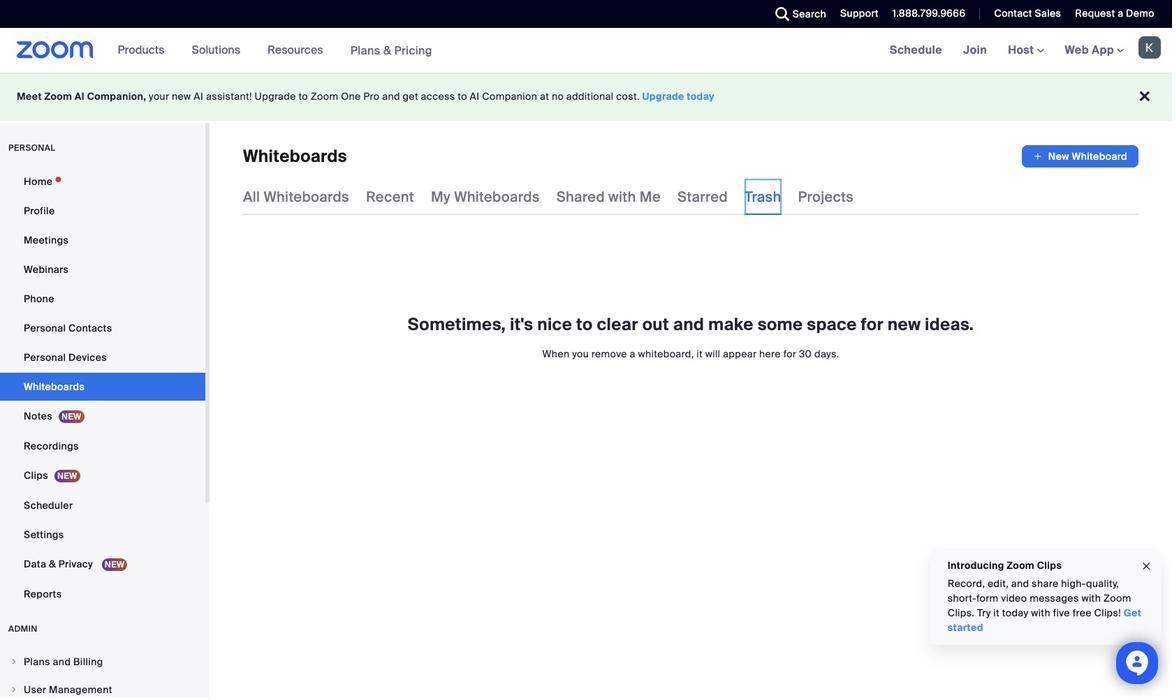 Task type: vqa. For each thing, say whether or not it's contained in the screenshot.
in
no



Task type: locate. For each thing, give the bounding box(es) containing it.
make
[[708, 314, 754, 335]]

1 horizontal spatial ai
[[194, 90, 203, 103]]

introducing zoom clips
[[948, 560, 1062, 572]]

0 vertical spatial new
[[172, 90, 191, 103]]

ai left companion,
[[75, 90, 85, 103]]

plans up meet zoom ai companion, your new ai assistant! upgrade to zoom one pro and get access to ai companion at no additional cost. upgrade today
[[350, 43, 380, 58]]

request
[[1075, 7, 1115, 20]]

&
[[383, 43, 391, 58], [49, 558, 56, 571]]

0 horizontal spatial new
[[172, 90, 191, 103]]

whiteboards down personal devices
[[24, 381, 85, 393]]

contact sales link
[[984, 0, 1065, 28], [994, 7, 1061, 20]]

web
[[1065, 43, 1089, 57]]

settings
[[24, 529, 64, 541]]

1 horizontal spatial today
[[1002, 607, 1029, 620]]

0 horizontal spatial upgrade
[[255, 90, 296, 103]]

scheduler link
[[0, 492, 205, 520]]

it inside record, edit, and share high-quality, short-form video messages with zoom clips. try it today with five free clips!
[[994, 607, 1000, 620]]

clips up 'share' on the bottom right of the page
[[1037, 560, 1062, 572]]

profile
[[24, 205, 55, 217]]

admin
[[8, 624, 38, 635]]

for right space
[[861, 314, 884, 335]]

personal contacts
[[24, 322, 112, 335]]

1 vertical spatial today
[[1002, 607, 1029, 620]]

0 vertical spatial with
[[609, 188, 636, 206]]

0 vertical spatial a
[[1118, 7, 1124, 20]]

personal contacts link
[[0, 314, 205, 342]]

plans & pricing link
[[350, 43, 432, 58], [350, 43, 432, 58]]

my
[[431, 188, 451, 206]]

1 vertical spatial &
[[49, 558, 56, 571]]

whiteboards up "all whiteboards"
[[243, 145, 347, 167]]

right image inside plans and billing menu item
[[10, 658, 18, 666]]

and up the video on the bottom right
[[1012, 578, 1029, 590]]

upgrade right cost.
[[642, 90, 684, 103]]

1 personal from the top
[[24, 322, 66, 335]]

0 vertical spatial personal
[[24, 322, 66, 335]]

get
[[1124, 607, 1142, 620]]

0 horizontal spatial a
[[630, 348, 636, 360]]

1 horizontal spatial it
[[994, 607, 1000, 620]]

a right the remove
[[630, 348, 636, 360]]

0 horizontal spatial clips
[[24, 469, 48, 482]]

ai left companion
[[470, 90, 480, 103]]

right image for plans
[[10, 658, 18, 666]]

user
[[24, 684, 46, 697]]

with up free
[[1082, 592, 1101, 605]]

right image for user
[[10, 686, 18, 694]]

1 horizontal spatial a
[[1118, 7, 1124, 20]]

2 horizontal spatial ai
[[470, 90, 480, 103]]

sometimes,
[[408, 314, 506, 335]]

meetings link
[[0, 226, 205, 254]]

join link
[[953, 28, 998, 73]]

it right try
[[994, 607, 1000, 620]]

with left the me
[[609, 188, 636, 206]]

0 horizontal spatial ai
[[75, 90, 85, 103]]

right image
[[10, 658, 18, 666], [10, 686, 18, 694]]

meetings navigation
[[879, 28, 1172, 73]]

1 vertical spatial right image
[[10, 686, 18, 694]]

record,
[[948, 578, 985, 590]]

trash
[[745, 188, 781, 206]]

upgrade
[[255, 90, 296, 103], [642, 90, 684, 103]]

starred
[[678, 188, 728, 206]]

product information navigation
[[107, 28, 443, 73]]

0 horizontal spatial to
[[299, 90, 308, 103]]

when you remove a whiteboard, it will appear here for 30 days.
[[543, 348, 839, 360]]

& for pricing
[[383, 43, 391, 58]]

1 horizontal spatial &
[[383, 43, 391, 58]]

ai
[[75, 90, 85, 103], [194, 90, 203, 103], [470, 90, 480, 103]]

data & privacy link
[[0, 551, 205, 579]]

0 horizontal spatial for
[[784, 348, 797, 360]]

0 horizontal spatial it
[[697, 348, 703, 360]]

new left ideas.
[[888, 314, 921, 335]]

plans
[[350, 43, 380, 58], [24, 656, 50, 669]]

management
[[49, 684, 112, 697]]

today inside record, edit, and share high-quality, short-form video messages with zoom clips. try it today with five free clips!
[[1002, 607, 1029, 620]]

2 personal from the top
[[24, 351, 66, 364]]

upgrade today link
[[642, 90, 715, 103]]

1 vertical spatial new
[[888, 314, 921, 335]]

0 horizontal spatial plans
[[24, 656, 50, 669]]

plans for plans and billing
[[24, 656, 50, 669]]

profile picture image
[[1139, 36, 1161, 59]]

1 vertical spatial for
[[784, 348, 797, 360]]

2 right image from the top
[[10, 686, 18, 694]]

clips link
[[0, 462, 205, 490]]

1 horizontal spatial for
[[861, 314, 884, 335]]

right image down admin
[[10, 658, 18, 666]]

& left pricing
[[383, 43, 391, 58]]

contacts
[[68, 322, 112, 335]]

& right data
[[49, 558, 56, 571]]

a
[[1118, 7, 1124, 20], [630, 348, 636, 360]]

banner
[[0, 28, 1172, 73]]

recordings link
[[0, 432, 205, 460]]

0 vertical spatial for
[[861, 314, 884, 335]]

a left "demo"
[[1118, 7, 1124, 20]]

1.888.799.9666 button
[[882, 0, 969, 28], [893, 7, 966, 20]]

0 vertical spatial today
[[687, 90, 715, 103]]

1 vertical spatial clips
[[1037, 560, 1062, 572]]

whiteboards right 'all'
[[264, 188, 349, 206]]

it's
[[510, 314, 533, 335]]

upgrade down product information navigation
[[255, 90, 296, 103]]

with
[[609, 188, 636, 206], [1082, 592, 1101, 605], [1031, 607, 1051, 620]]

right image inside user management menu item
[[10, 686, 18, 694]]

1 horizontal spatial new
[[888, 314, 921, 335]]

zoom
[[44, 90, 72, 103], [311, 90, 338, 103], [1007, 560, 1035, 572], [1104, 592, 1132, 605]]

to down resources dropdown button
[[299, 90, 308, 103]]

plans inside product information navigation
[[350, 43, 380, 58]]

request a demo link
[[1065, 0, 1172, 28], [1075, 7, 1155, 20]]

1 horizontal spatial plans
[[350, 43, 380, 58]]

to right 'access'
[[458, 90, 467, 103]]

new right your
[[172, 90, 191, 103]]

to right nice
[[576, 314, 593, 335]]

1 horizontal spatial upgrade
[[642, 90, 684, 103]]

for
[[861, 314, 884, 335], [784, 348, 797, 360]]

reports link
[[0, 581, 205, 608]]

new inside meet zoom ai companion, footer
[[172, 90, 191, 103]]

free
[[1073, 607, 1092, 620]]

1 ai from the left
[[75, 90, 85, 103]]

settings link
[[0, 521, 205, 549]]

personal
[[24, 322, 66, 335], [24, 351, 66, 364]]

0 horizontal spatial with
[[609, 188, 636, 206]]

and inside meet zoom ai companion, footer
[[382, 90, 400, 103]]

meetings
[[24, 234, 69, 247]]

all
[[243, 188, 260, 206]]

phone
[[24, 293, 54, 305]]

1 right image from the top
[[10, 658, 18, 666]]

it left will
[[697, 348, 703, 360]]

clips!
[[1095, 607, 1121, 620]]

right image left user
[[10, 686, 18, 694]]

0 vertical spatial plans
[[350, 43, 380, 58]]

started
[[948, 622, 984, 634]]

& inside product information navigation
[[383, 43, 391, 58]]

3 ai from the left
[[470, 90, 480, 103]]

schedule
[[890, 43, 942, 57]]

get started
[[948, 607, 1142, 634]]

join
[[963, 43, 987, 57]]

personal down personal contacts at the left
[[24, 351, 66, 364]]

personal down phone
[[24, 322, 66, 335]]

out
[[642, 314, 669, 335]]

0 vertical spatial clips
[[24, 469, 48, 482]]

new whiteboard application
[[1022, 145, 1139, 168]]

0 horizontal spatial &
[[49, 558, 56, 571]]

and left billing
[[53, 656, 71, 669]]

zoom up clips! on the right
[[1104, 592, 1132, 605]]

will
[[705, 348, 721, 360]]

ai left assistant!
[[194, 90, 203, 103]]

space
[[807, 314, 857, 335]]

to
[[299, 90, 308, 103], [458, 90, 467, 103], [576, 314, 593, 335]]

get started link
[[948, 607, 1142, 634]]

0 horizontal spatial today
[[687, 90, 715, 103]]

1 vertical spatial with
[[1082, 592, 1101, 605]]

today inside meet zoom ai companion, footer
[[687, 90, 715, 103]]

plans up user
[[24, 656, 50, 669]]

five
[[1053, 607, 1070, 620]]

data & privacy
[[24, 558, 96, 571]]

for left 30
[[784, 348, 797, 360]]

plans inside menu item
[[24, 656, 50, 669]]

contact sales
[[994, 7, 1061, 20]]

with inside tabs of all whiteboard page tab list
[[609, 188, 636, 206]]

clips up scheduler
[[24, 469, 48, 482]]

record, edit, and share high-quality, short-form video messages with zoom clips. try it today with five free clips!
[[948, 578, 1132, 620]]

remove
[[592, 348, 627, 360]]

and
[[382, 90, 400, 103], [673, 314, 704, 335], [1012, 578, 1029, 590], [53, 656, 71, 669]]

ideas.
[[925, 314, 974, 335]]

1 vertical spatial it
[[994, 607, 1000, 620]]

0 vertical spatial right image
[[10, 658, 18, 666]]

0 vertical spatial &
[[383, 43, 391, 58]]

1 vertical spatial plans
[[24, 656, 50, 669]]

notes
[[24, 410, 52, 423]]

1 vertical spatial a
[[630, 348, 636, 360]]

1 vertical spatial personal
[[24, 351, 66, 364]]

it
[[697, 348, 703, 360], [994, 607, 1000, 620]]

1 horizontal spatial with
[[1031, 607, 1051, 620]]

and left get
[[382, 90, 400, 103]]

& inside personal menu menu
[[49, 558, 56, 571]]

with down messages
[[1031, 607, 1051, 620]]

2 horizontal spatial to
[[576, 314, 593, 335]]

close image
[[1141, 559, 1152, 575]]



Task type: describe. For each thing, give the bounding box(es) containing it.
short-
[[948, 592, 977, 605]]

when
[[543, 348, 570, 360]]

meet zoom ai companion, footer
[[0, 73, 1172, 121]]

recordings
[[24, 440, 79, 453]]

companion
[[482, 90, 537, 103]]

admin menu menu
[[0, 649, 205, 699]]

one
[[341, 90, 361, 103]]

products button
[[118, 28, 171, 73]]

zoom up edit,
[[1007, 560, 1035, 572]]

home link
[[0, 168, 205, 196]]

plans and billing menu item
[[0, 649, 205, 676]]

app
[[1092, 43, 1114, 57]]

no
[[552, 90, 564, 103]]

access
[[421, 90, 455, 103]]

personal devices
[[24, 351, 107, 364]]

some
[[758, 314, 803, 335]]

quality,
[[1087, 578, 1119, 590]]

request a demo
[[1075, 7, 1155, 20]]

add image
[[1033, 150, 1043, 163]]

search
[[793, 8, 826, 20]]

personal menu menu
[[0, 168, 205, 610]]

sometimes, it's nice to clear out and make some space for new ideas.
[[408, 314, 974, 335]]

and up "when you remove a whiteboard, it will appear here for 30 days."
[[673, 314, 704, 335]]

solutions
[[192, 43, 240, 57]]

devices
[[68, 351, 107, 364]]

new whiteboard
[[1049, 150, 1128, 163]]

zoom logo image
[[17, 41, 93, 59]]

new whiteboard button
[[1022, 145, 1139, 168]]

demo
[[1126, 7, 1155, 20]]

solutions button
[[192, 28, 247, 73]]

your
[[149, 90, 169, 103]]

tabs of all whiteboard page tab list
[[243, 179, 854, 215]]

pricing
[[394, 43, 432, 58]]

personal for personal devices
[[24, 351, 66, 364]]

personal devices link
[[0, 344, 205, 372]]

and inside menu item
[[53, 656, 71, 669]]

meet zoom ai companion, your new ai assistant! upgrade to zoom one pro and get access to ai companion at no additional cost. upgrade today
[[17, 90, 715, 103]]

personal
[[8, 143, 56, 154]]

form
[[977, 592, 999, 605]]

1 horizontal spatial to
[[458, 90, 467, 103]]

web app
[[1065, 43, 1114, 57]]

all whiteboards
[[243, 188, 349, 206]]

whiteboards right the 'my'
[[454, 188, 540, 206]]

share
[[1032, 578, 1059, 590]]

user management
[[24, 684, 112, 697]]

clips inside personal menu menu
[[24, 469, 48, 482]]

zoom left one
[[311, 90, 338, 103]]

1 upgrade from the left
[[255, 90, 296, 103]]

phone link
[[0, 285, 205, 313]]

web app button
[[1065, 43, 1124, 57]]

host
[[1008, 43, 1037, 57]]

cost.
[[616, 90, 640, 103]]

0 vertical spatial it
[[697, 348, 703, 360]]

user management menu item
[[0, 677, 205, 699]]

edit,
[[988, 578, 1009, 590]]

30
[[799, 348, 812, 360]]

privacy
[[59, 558, 93, 571]]

plans for plans & pricing
[[350, 43, 380, 58]]

recent
[[366, 188, 414, 206]]

messages
[[1030, 592, 1079, 605]]

plans and billing
[[24, 656, 103, 669]]

assistant!
[[206, 90, 252, 103]]

products
[[118, 43, 164, 57]]

companion,
[[87, 90, 146, 103]]

profile link
[[0, 197, 205, 225]]

appear
[[723, 348, 757, 360]]

schedule link
[[879, 28, 953, 73]]

plans & pricing
[[350, 43, 432, 58]]

meet
[[17, 90, 42, 103]]

banner containing products
[[0, 28, 1172, 73]]

2 vertical spatial with
[[1031, 607, 1051, 620]]

2 upgrade from the left
[[642, 90, 684, 103]]

resources
[[268, 43, 323, 57]]

try
[[977, 607, 991, 620]]

whiteboards inside personal menu menu
[[24, 381, 85, 393]]

host button
[[1008, 43, 1044, 57]]

and inside record, edit, and share high-quality, short-form video messages with zoom clips. try it today with five free clips!
[[1012, 578, 1029, 590]]

shared with me
[[557, 188, 661, 206]]

zoom right the meet
[[44, 90, 72, 103]]

whiteboard,
[[638, 348, 694, 360]]

personal for personal contacts
[[24, 322, 66, 335]]

2 horizontal spatial with
[[1082, 592, 1101, 605]]

billing
[[73, 656, 103, 669]]

projects
[[798, 188, 854, 206]]

scheduler
[[24, 500, 73, 512]]

2 ai from the left
[[194, 90, 203, 103]]

resources button
[[268, 28, 329, 73]]

high-
[[1061, 578, 1087, 590]]

& for privacy
[[49, 558, 56, 571]]

sales
[[1035, 7, 1061, 20]]

video
[[1001, 592, 1027, 605]]

1 horizontal spatial clips
[[1037, 560, 1062, 572]]

you
[[572, 348, 589, 360]]

support
[[840, 7, 879, 20]]

introducing
[[948, 560, 1005, 572]]

reports
[[24, 588, 62, 601]]

here
[[759, 348, 781, 360]]

nice
[[537, 314, 572, 335]]

my whiteboards
[[431, 188, 540, 206]]

at
[[540, 90, 549, 103]]

webinars link
[[0, 256, 205, 284]]

1.888.799.9666
[[893, 7, 966, 20]]

zoom inside record, edit, and share high-quality, short-form video messages with zoom clips. try it today with five free clips!
[[1104, 592, 1132, 605]]

home
[[24, 175, 53, 188]]

me
[[640, 188, 661, 206]]

contact
[[994, 7, 1032, 20]]



